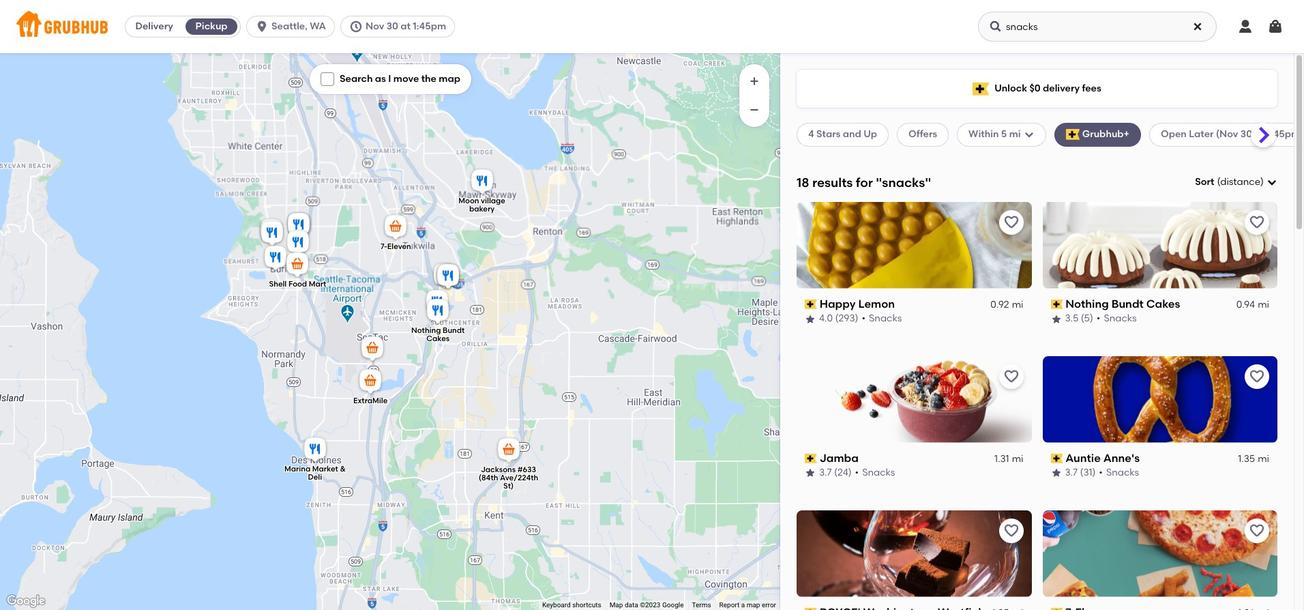 Task type: locate. For each thing, give the bounding box(es) containing it.
30 right the "nov" at the top left of the page
[[387, 20, 399, 32]]

1 horizontal spatial nothing bundt cakes
[[1066, 297, 1181, 310]]

0 vertical spatial subscription pass image
[[805, 300, 817, 309]]

• snacks for nothing bundt cakes
[[1097, 313, 1138, 324]]

star icon image left 3.7 (31)
[[1051, 468, 1062, 479]]

3.7
[[820, 467, 832, 479], [1066, 467, 1078, 479]]

star icon image left 3.7 (24)
[[805, 468, 816, 479]]

0 horizontal spatial 3.7
[[820, 467, 832, 479]]

at left the 1:45pm)
[[1255, 129, 1265, 140]]

(
[[1218, 176, 1221, 188]]

1 horizontal spatial subscription pass image
[[1051, 454, 1063, 463]]

grubhub+
[[1083, 129, 1130, 140]]

google
[[663, 601, 684, 609]]

svg image inside seattle, wa button
[[255, 20, 269, 33]]

anne's
[[1104, 452, 1141, 465]]

1 vertical spatial nothing bundt cakes
[[412, 326, 465, 343]]

0 horizontal spatial nothing bundt cakes
[[412, 326, 465, 343]]

• snacks right (5)
[[1097, 313, 1138, 324]]

shell
[[269, 280, 287, 288]]

1 vertical spatial nothing
[[412, 326, 441, 335]]

nothing up (5)
[[1066, 297, 1110, 310]]

auntie
[[1066, 452, 1101, 465]]

up
[[864, 129, 878, 140]]

1 horizontal spatial map
[[747, 601, 761, 609]]

save this restaurant image for jamba
[[1004, 368, 1020, 385]]

save this restaurant image for happy lemon logo
[[1004, 214, 1020, 231]]

4.0
[[820, 313, 833, 324]]

1.35 mi
[[1239, 453, 1270, 465]]

save this restaurant button for happy lemon
[[1000, 210, 1024, 235]]

0 vertical spatial grubhub plus flag logo image
[[973, 82, 990, 95]]

google image
[[3, 592, 48, 610]]

7-eleven
[[381, 242, 411, 251]]

sea tac marathon image
[[359, 334, 386, 364]]

0 horizontal spatial at
[[401, 20, 411, 32]]

3.7 left (24)
[[820, 467, 832, 479]]

1.35
[[1239, 453, 1256, 465]]

grubhub plus flag logo image left grubhub+
[[1066, 129, 1080, 140]]

1 vertical spatial grubhub plus flag logo image
[[1066, 129, 1080, 140]]

jacksons #633 (84th ave/224th st)
[[479, 465, 539, 490]]

• right (31)
[[1100, 467, 1104, 479]]

subscription pass image
[[1051, 300, 1063, 309], [805, 454, 817, 463], [805, 608, 817, 610], [1051, 608, 1063, 610]]

main navigation navigation
[[0, 0, 1305, 53]]

map right a
[[747, 601, 761, 609]]

unlock
[[995, 82, 1028, 94]]

star icon image for jamba
[[805, 468, 816, 479]]

pickup
[[196, 20, 228, 32]]

snacks
[[870, 313, 902, 324], [1105, 313, 1138, 324], [863, 467, 896, 479], [1107, 467, 1140, 479]]

snacks right (24)
[[863, 467, 896, 479]]

1 horizontal spatial cakes
[[1147, 297, 1181, 310]]

delivery button
[[126, 16, 183, 38]]

• for auntie anne's
[[1100, 467, 1104, 479]]

subscription pass image left happy at right
[[805, 300, 817, 309]]

•
[[862, 313, 866, 324], [1097, 313, 1101, 324], [856, 467, 859, 479], [1100, 467, 1104, 479]]

mi
[[1010, 129, 1021, 140], [1013, 299, 1024, 311], [1259, 299, 1270, 311], [1013, 453, 1024, 465], [1259, 453, 1270, 465]]

shell food mart
[[269, 280, 326, 288]]

• snacks down lemon at right
[[862, 313, 902, 324]]

save this restaurant image
[[1004, 214, 1020, 231], [1250, 214, 1266, 231], [1004, 522, 1020, 539], [1250, 522, 1266, 539]]

data
[[625, 601, 639, 609]]

mi right "1.35"
[[1259, 453, 1270, 465]]

extramile image
[[357, 367, 384, 397]]

royce' washington - westfield southcenter mall image
[[435, 262, 462, 292]]

minus icon image
[[748, 103, 762, 117]]

• snacks right (24)
[[856, 467, 896, 479]]

snacks right (5)
[[1105, 313, 1138, 324]]

delivery
[[135, 20, 173, 32]]

1 horizontal spatial 3.7
[[1066, 467, 1078, 479]]

0 horizontal spatial subscription pass image
[[805, 300, 817, 309]]

distance
[[1221, 176, 1261, 188]]

2 save this restaurant image from the left
[[1250, 368, 1266, 385]]

nov 30 at 1:45pm
[[366, 20, 446, 32]]

shell food mart image
[[284, 250, 311, 281]]

map region
[[0, 0, 802, 610]]

0 vertical spatial nothing bundt cakes
[[1066, 297, 1181, 310]]

market
[[312, 465, 338, 474]]

1 horizontal spatial grubhub plus flag logo image
[[1066, 129, 1080, 140]]

happy lemon logo image
[[797, 202, 1032, 289]]

mi right 0.94
[[1259, 299, 1270, 311]]

cakes down nothing bundt cakes image
[[427, 334, 450, 343]]

subscription pass image left auntie at the bottom right of page
[[1051, 454, 1063, 463]]

wa
[[310, 20, 326, 32]]

• down happy lemon
[[862, 313, 866, 324]]

cakes down "nothing bundt cakes logo"
[[1147, 297, 1181, 310]]

nothing down happy lemon icon
[[412, 326, 441, 335]]

1 vertical spatial subscription pass image
[[1051, 454, 1063, 463]]

sort ( distance )
[[1196, 176, 1265, 188]]

1 vertical spatial bundt
[[443, 326, 465, 335]]

open later (nov 30 at 1:45pm)
[[1162, 129, 1305, 140]]

3.7 (31)
[[1066, 467, 1096, 479]]

30 right (nov
[[1241, 129, 1253, 140]]

lemon
[[859, 297, 895, 310]]

3.7 for auntie anne's
[[1066, 467, 1078, 479]]

within
[[969, 129, 1000, 140]]

"snacks"
[[877, 174, 932, 190]]

nothing bundt cakes up (5)
[[1066, 297, 1181, 310]]

star icon image
[[805, 314, 816, 325], [1051, 314, 1062, 325], [805, 468, 816, 479], [1051, 468, 1062, 479]]

4.0 (293)
[[820, 313, 859, 324]]

)
[[1261, 176, 1265, 188]]

2 3.7 from the left
[[1066, 467, 1078, 479]]

bundt down "nothing bundt cakes logo"
[[1112, 297, 1144, 310]]

plus icon image
[[748, 74, 762, 88]]

moon village bakery
[[459, 196, 506, 213]]

svg image
[[1238, 18, 1254, 35], [990, 20, 1003, 33], [324, 75, 332, 83], [1024, 129, 1035, 140], [1267, 177, 1278, 188]]

save this restaurant image
[[1004, 368, 1020, 385], [1250, 368, 1266, 385]]

• right (5)
[[1097, 313, 1101, 324]]

nothing inside nothing bundt cakes
[[412, 326, 441, 335]]

1 horizontal spatial save this restaurant image
[[1250, 368, 1266, 385]]

None field
[[1196, 175, 1278, 189]]

nothing bundt cakes
[[1066, 297, 1181, 310], [412, 326, 465, 343]]

0 vertical spatial at
[[401, 20, 411, 32]]

0 horizontal spatial save this restaurant image
[[1004, 368, 1020, 385]]

star icon image left 3.5
[[1051, 314, 1062, 325]]

unlock $0 delivery fees
[[995, 82, 1102, 94]]

antojitos michalisco 1st ave image
[[285, 211, 313, 241]]

none field containing sort
[[1196, 175, 1278, 189]]

moon
[[459, 196, 479, 205]]

save this restaurant button
[[1000, 210, 1024, 235], [1246, 210, 1270, 235], [1000, 364, 1024, 389], [1246, 364, 1270, 389], [1000, 518, 1024, 543], [1246, 518, 1270, 543]]

bakery
[[470, 204, 495, 213]]

&
[[340, 465, 346, 474]]

jacksons
[[481, 465, 516, 474]]

snacks for jamba
[[863, 467, 896, 479]]

0 horizontal spatial bundt
[[443, 326, 465, 335]]

3.7 for jamba
[[820, 467, 832, 479]]

0 vertical spatial bundt
[[1112, 297, 1144, 310]]

0 horizontal spatial cakes
[[427, 334, 450, 343]]

pierro bakery image
[[285, 229, 312, 259]]

happy lemon image
[[424, 288, 451, 318]]

grubhub plus flag logo image
[[973, 82, 990, 95], [1066, 129, 1080, 140]]

30
[[387, 20, 399, 32], [1241, 129, 1253, 140]]

map data ©2023 google
[[610, 601, 684, 609]]

4
[[809, 129, 815, 140]]

svg image
[[1268, 18, 1284, 35], [255, 20, 269, 33], [349, 20, 363, 33], [1193, 21, 1204, 32]]

marina
[[285, 465, 311, 474]]

nothing bundt cakes down happy lemon icon
[[412, 326, 465, 343]]

1 3.7 from the left
[[820, 467, 832, 479]]

snacks down anne's
[[1107, 467, 1140, 479]]

0 vertical spatial 30
[[387, 20, 399, 32]]

cakes
[[1147, 297, 1181, 310], [427, 334, 450, 343]]

0 horizontal spatial 30
[[387, 20, 399, 32]]

bundt down happy lemon icon
[[443, 326, 465, 335]]

1 vertical spatial cakes
[[427, 334, 450, 343]]

star icon image for auntie anne's
[[1051, 468, 1062, 479]]

seattle, wa button
[[246, 16, 341, 38]]

at left 1:45pm
[[401, 20, 411, 32]]

grubhub plus flag logo image left "unlock"
[[973, 82, 990, 95]]

0.94
[[1237, 299, 1256, 311]]

• snacks down anne's
[[1100, 467, 1140, 479]]

1 horizontal spatial nothing
[[1066, 297, 1110, 310]]

• for nothing bundt cakes
[[1097, 313, 1101, 324]]

1 horizontal spatial bundt
[[1112, 297, 1144, 310]]

30 inside button
[[387, 20, 399, 32]]

0 horizontal spatial map
[[439, 73, 461, 85]]

7-eleven logo image
[[1043, 510, 1278, 597]]

star icon image left 4.0
[[805, 314, 816, 325]]

map
[[439, 73, 461, 85], [747, 601, 761, 609]]

nothing bundt cakes image
[[425, 297, 452, 327]]

subscription pass image
[[805, 300, 817, 309], [1051, 454, 1063, 463]]

0 horizontal spatial grubhub plus flag logo image
[[973, 82, 990, 95]]

mi right the 0.92
[[1013, 299, 1024, 311]]

1 horizontal spatial at
[[1255, 129, 1265, 140]]

1 save this restaurant image from the left
[[1004, 368, 1020, 385]]

map right the the
[[439, 73, 461, 85]]

snacks down lemon at right
[[870, 313, 902, 324]]

search
[[340, 73, 373, 85]]

for
[[856, 174, 873, 190]]

save this restaurant button for jamba
[[1000, 364, 1024, 389]]

• right (24)
[[856, 467, 859, 479]]

(84th
[[479, 473, 498, 482]]

0 horizontal spatial nothing
[[412, 326, 441, 335]]

1 horizontal spatial 30
[[1241, 129, 1253, 140]]

search as i move the map
[[340, 73, 461, 85]]

seattle,
[[272, 20, 308, 32]]

• snacks
[[862, 313, 902, 324], [1097, 313, 1138, 324], [856, 467, 896, 479], [1100, 467, 1140, 479]]

#633
[[518, 465, 537, 474]]

nothing bundt cakes logo image
[[1043, 202, 1278, 289]]

3.7 left (31)
[[1066, 467, 1078, 479]]

• for jamba
[[856, 467, 859, 479]]

nov 30 at 1:45pm button
[[341, 16, 461, 38]]



Task type: vqa. For each thing, say whether or not it's contained in the screenshot.


Task type: describe. For each thing, give the bounding box(es) containing it.
1:45pm)
[[1268, 129, 1305, 140]]

terms link
[[692, 601, 712, 609]]

1 vertical spatial map
[[747, 601, 761, 609]]

0.94 mi
[[1237, 299, 1270, 311]]

(293)
[[836, 313, 859, 324]]

nothing bundt cakes inside the map region
[[412, 326, 465, 343]]

map
[[610, 601, 623, 609]]

seattle, wa
[[272, 20, 326, 32]]

eleven
[[387, 242, 411, 251]]

svg image inside field
[[1267, 177, 1278, 188]]

• snacks for jamba
[[856, 467, 896, 479]]

save this restaurant image for "nothing bundt cakes logo"
[[1250, 214, 1266, 231]]

mart
[[309, 280, 326, 288]]

snacks for auntie anne's
[[1107, 467, 1140, 479]]

grubhub plus flag logo image for grubhub+
[[1066, 129, 1080, 140]]

Search for food, convenience, alcohol... search field
[[979, 12, 1218, 42]]

error
[[762, 601, 777, 609]]

st)
[[504, 482, 514, 490]]

(5)
[[1082, 313, 1094, 324]]

jamba image
[[431, 261, 459, 291]]

and
[[843, 129, 862, 140]]

happy lemon
[[820, 297, 895, 310]]

report a map error
[[720, 601, 777, 609]]

jamba logo image
[[797, 356, 1032, 443]]

(24)
[[835, 467, 852, 479]]

• snacks for auntie anne's
[[1100, 467, 1140, 479]]

auntie anne's logo image
[[1043, 356, 1278, 443]]

star icon image for nothing bundt cakes
[[1051, 314, 1062, 325]]

0 vertical spatial cakes
[[1147, 297, 1181, 310]]

grubhub plus flag logo image for unlock $0 delivery fees
[[973, 82, 990, 95]]

7 eleven image
[[382, 213, 410, 243]]

snacks for nothing bundt cakes
[[1105, 313, 1138, 324]]

dairy queen image
[[258, 217, 285, 247]]

7-
[[381, 242, 387, 251]]

a
[[742, 601, 745, 609]]

terms
[[692, 601, 712, 609]]

0.92 mi
[[991, 299, 1024, 311]]

marina market & deli
[[285, 465, 346, 482]]

• for happy lemon
[[862, 313, 866, 324]]

5
[[1002, 129, 1008, 140]]

food
[[289, 280, 307, 288]]

$0
[[1030, 82, 1041, 94]]

1 vertical spatial at
[[1255, 129, 1265, 140]]

mawadda cafe image
[[285, 211, 313, 241]]

save this restaurant button for nothing bundt cakes
[[1246, 210, 1270, 235]]

18
[[797, 174, 810, 190]]

save this restaurant image for auntie anne's
[[1250, 368, 1266, 385]]

star icon image for happy lemon
[[805, 314, 816, 325]]

subscription pass image for auntie anne's
[[1051, 454, 1063, 463]]

stars
[[817, 129, 841, 140]]

keyboard shortcuts
[[543, 601, 602, 609]]

save this restaurant image for 7-eleven logo
[[1250, 522, 1266, 539]]

save this restaurant button for auntie anne's
[[1246, 364, 1270, 389]]

©2023
[[640, 601, 661, 609]]

1.31
[[995, 453, 1010, 465]]

save this restaurant image for the royce' washington - westfield southcenter mall logo
[[1004, 522, 1020, 539]]

open
[[1162, 129, 1187, 140]]

(31)
[[1081, 467, 1096, 479]]

(nov
[[1217, 129, 1239, 140]]

jamba
[[820, 452, 859, 465]]

as
[[375, 73, 386, 85]]

svg image inside 'nov 30 at 1:45pm' button
[[349, 20, 363, 33]]

ronnie's market image
[[262, 244, 289, 274]]

keyboard shortcuts button
[[543, 601, 602, 610]]

marina market & deli image
[[302, 435, 329, 465]]

happy
[[820, 297, 856, 310]]

3.7 (24)
[[820, 467, 852, 479]]

subscription pass image for happy lemon
[[805, 300, 817, 309]]

report
[[720, 601, 740, 609]]

bundt inside the map region
[[443, 326, 465, 335]]

18 results for "snacks"
[[797, 174, 932, 190]]

cakes inside nothing bundt cakes
[[427, 334, 450, 343]]

auntie anne's
[[1066, 452, 1141, 465]]

0.92
[[991, 299, 1010, 311]]

report a map error link
[[720, 601, 777, 609]]

shortcuts
[[573, 601, 602, 609]]

0 vertical spatial nothing
[[1066, 297, 1110, 310]]

fees
[[1083, 82, 1102, 94]]

1:45pm
[[413, 20, 446, 32]]

ave/224th
[[500, 473, 539, 482]]

moon village bakery image
[[469, 167, 496, 197]]

results
[[813, 174, 853, 190]]

pickup button
[[183, 16, 240, 38]]

delivery
[[1044, 82, 1080, 94]]

mi right 1.31
[[1013, 453, 1024, 465]]

keyboard
[[543, 601, 571, 609]]

4 stars and up
[[809, 129, 878, 140]]

the
[[422, 73, 437, 85]]

village
[[481, 196, 506, 205]]

offers
[[909, 129, 938, 140]]

mi for lemon
[[1013, 299, 1024, 311]]

sort
[[1196, 176, 1215, 188]]

i
[[389, 73, 391, 85]]

mi for bundt
[[1259, 299, 1270, 311]]

snacks for happy lemon
[[870, 313, 902, 324]]

tacos el hass image
[[259, 219, 286, 249]]

• snacks for happy lemon
[[862, 313, 902, 324]]

royce' washington - westfield southcenter mall logo image
[[797, 510, 1032, 597]]

3.5 (5)
[[1066, 313, 1094, 324]]

auntie anne's image
[[435, 262, 462, 292]]

move
[[394, 73, 419, 85]]

deli
[[308, 473, 322, 482]]

at inside button
[[401, 20, 411, 32]]

1 vertical spatial 30
[[1241, 129, 1253, 140]]

jacksons #633 (84th ave/224th st) image
[[495, 436, 523, 466]]

mi right 5
[[1010, 129, 1021, 140]]

0 vertical spatial map
[[439, 73, 461, 85]]

3.5
[[1066, 313, 1079, 324]]

mi for anne's
[[1259, 453, 1270, 465]]

nov
[[366, 20, 384, 32]]

later
[[1190, 129, 1215, 140]]



